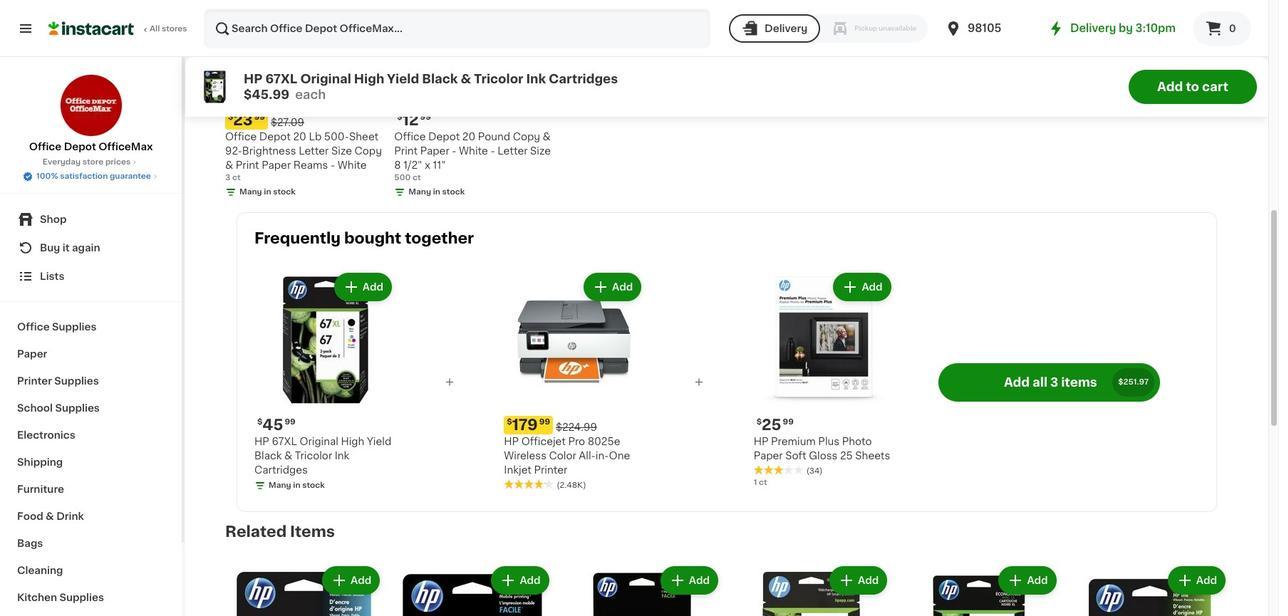 Task type: describe. For each thing, give the bounding box(es) containing it.
20 for lb
[[293, 132, 306, 142]]

delivery button
[[729, 14, 820, 43]]

hp officejet pro 8025e wireless color all-in-one inkjet printer
[[504, 437, 630, 475]]

many in stock for reams
[[239, 188, 296, 196]]

wireless
[[504, 451, 547, 461]]

all stores link
[[48, 9, 188, 48]]

67xl for hp 67xl original high yield black & tricolor ink cartridges $45.99 each
[[265, 73, 297, 85]]

ct for office depot 20 pound copy & print paper - white - letter size 8 1/2" x 11"
[[412, 174, 421, 182]]

1 ct
[[754, 479, 767, 487]]

sheet
[[349, 132, 379, 142]]

it
[[63, 243, 70, 253]]

everyday store prices
[[43, 158, 131, 166]]

guarantee
[[110, 172, 151, 180]]

in for 1/2"
[[433, 188, 440, 196]]

many in stock for 1/2"
[[409, 188, 465, 196]]

paper down office supplies
[[17, 349, 47, 359]]

printer supplies
[[17, 376, 99, 386]]

100%
[[36, 172, 58, 180]]

Search field
[[205, 10, 709, 47]]

black for hp 67xl original high yield black & tricolor ink cartridges $45.99 each
[[422, 73, 458, 85]]

1 horizontal spatial -
[[452, 146, 456, 156]]

related
[[225, 525, 287, 540]]

product group containing 179
[[504, 270, 644, 492]]

add to cart
[[1157, 81, 1228, 93]]

- inside office depot 20 lb 500-sheet 92-brightness letter size copy & print paper reams - white 3 ct
[[331, 161, 335, 171]]

printer supplies link
[[9, 368, 173, 395]]

delivery for delivery
[[765, 24, 807, 33]]

stock inside product group
[[302, 482, 325, 490]]

in for reams
[[264, 188, 271, 196]]

food & drink link
[[9, 503, 173, 530]]

many for 8
[[409, 188, 431, 196]]

& right food
[[46, 512, 54, 522]]

hp for hp 67xl original high yield black & tricolor ink cartridges
[[254, 437, 269, 447]]

office for office supplies
[[17, 322, 50, 332]]

kitchen supplies link
[[9, 584, 173, 611]]

bags
[[17, 539, 43, 549]]

add to cart button
[[1129, 70, 1257, 104]]

hp premium plus photo paper soft gloss 25 sheets
[[754, 437, 890, 461]]

food
[[17, 512, 43, 522]]

together
[[405, 231, 474, 246]]

99 for 23
[[254, 114, 265, 121]]

delivery by 3:10pm
[[1070, 23, 1176, 33]]

hp inside hp 67xl original high yield black & tricolor ink cartridges $45.99 each
[[244, 73, 263, 85]]

paper inside hp premium plus photo paper soft gloss 25 sheets
[[754, 451, 783, 461]]

(34)
[[806, 468, 823, 475]]

many inside product group
[[269, 482, 291, 490]]

shipping link
[[9, 449, 173, 476]]

$27.09
[[271, 118, 304, 128]]

office depot officemax link
[[29, 74, 153, 154]]

& inside hp 67xl original high yield black & tricolor ink cartridges $45.99 each
[[461, 73, 471, 85]]

0 horizontal spatial depot
[[64, 142, 96, 152]]

letter inside office depot 20 pound copy & print paper - white - letter size 8 1/2" x 11" 500 ct
[[498, 146, 528, 156]]

99 for 45
[[285, 418, 296, 426]]

items
[[290, 525, 335, 540]]

satisfaction
[[60, 172, 108, 180]]

0 button
[[1193, 11, 1251, 46]]

all-
[[579, 451, 596, 461]]

add inside button
[[1157, 81, 1183, 93]]

instacart logo image
[[48, 20, 134, 37]]

letter inside office depot 20 lb 500-sheet 92-brightness letter size copy & print paper reams - white 3 ct
[[299, 146, 329, 156]]

1
[[754, 479, 757, 487]]

white inside office depot 20 pound copy & print paper - white - letter size 8 1/2" x 11" 500 ct
[[459, 146, 488, 156]]

inkjet
[[504, 466, 532, 475]]

hp for hp premium plus photo paper soft gloss 25 sheets
[[754, 437, 768, 447]]

brightness
[[242, 146, 296, 156]]

black for hp 67xl original high yield black & tricolor ink cartridges
[[254, 451, 282, 461]]

drink
[[56, 512, 84, 522]]

$ 25 99
[[756, 418, 794, 433]]

8
[[394, 161, 401, 171]]

all stores
[[150, 25, 187, 33]]

sheets
[[855, 451, 890, 461]]

high for hp 67xl original high yield black & tricolor ink cartridges
[[341, 437, 364, 447]]

officemax
[[98, 142, 153, 152]]

frequently bought together
[[254, 231, 474, 246]]

$ for 25
[[756, 418, 762, 426]]

to
[[1186, 81, 1199, 93]]

food & drink
[[17, 512, 84, 522]]

office depot 20 lb 500-sheet 92-brightness letter size copy & print paper reams - white 3 ct
[[225, 132, 382, 182]]

$ 12 99
[[397, 113, 431, 128]]

many for paper
[[239, 188, 262, 196]]

many in stock inside product group
[[269, 482, 325, 490]]

99 for 12
[[420, 114, 431, 121]]

cartridges for hp 67xl original high yield black & tricolor ink cartridges $45.99 each
[[549, 73, 618, 85]]

hp for hp officejet pro 8025e wireless color all-in-one inkjet printer
[[504, 437, 519, 447]]

white inside office depot 20 lb 500-sheet 92-brightness letter size copy & print paper reams - white 3 ct
[[338, 161, 367, 171]]

lists link
[[9, 262, 173, 291]]

(2.48k)
[[557, 482, 586, 490]]

shipping
[[17, 457, 63, 467]]

92-
[[225, 146, 242, 156]]

23
[[233, 113, 253, 128]]

plus
[[818, 437, 839, 447]]

paper link
[[9, 341, 173, 368]]

depot for paper
[[428, 132, 460, 142]]

print inside office depot 20 pound copy & print paper - white - letter size 8 1/2" x 11" 500 ct
[[394, 146, 418, 156]]

yield for hp 67xl original high yield black & tricolor ink cartridges $45.99 each
[[387, 73, 419, 85]]

$179.99 original price: $224.99 element
[[504, 416, 644, 435]]

kitchen supplies
[[17, 593, 104, 603]]

$224.99
[[556, 423, 597, 433]]

ink for hp 67xl original high yield black & tricolor ink cartridges
[[335, 451, 349, 461]]

98105
[[968, 23, 1001, 33]]

items
[[1061, 377, 1097, 388]]

office depot 20 pound copy & print paper - white - letter size 8 1/2" x 11" 500 ct
[[394, 132, 551, 182]]

photo
[[842, 437, 872, 447]]

office depot officemax
[[29, 142, 153, 152]]

gloss
[[809, 451, 838, 461]]

stores
[[162, 25, 187, 33]]

2 horizontal spatial -
[[491, 146, 495, 156]]

hp 67xl original high yield black & tricolor ink cartridges $45.99 each
[[244, 73, 618, 100]]

99 for 25
[[783, 418, 794, 426]]

$ for 23
[[228, 114, 233, 121]]

prices
[[105, 158, 131, 166]]

bags link
[[9, 530, 173, 557]]

soft
[[785, 451, 806, 461]]

stock for reams
[[273, 188, 296, 196]]

office depot officemax logo image
[[59, 74, 122, 137]]

copy inside office depot 20 lb 500-sheet 92-brightness letter size copy & print paper reams - white 3 ct
[[355, 146, 382, 156]]

500
[[394, 174, 411, 182]]

pound
[[478, 132, 510, 142]]

size inside office depot 20 pound copy & print paper - white - letter size 8 1/2" x 11" 500 ct
[[530, 146, 551, 156]]

99 for 179
[[539, 418, 550, 426]]

officejet
[[521, 437, 566, 447]]



Task type: locate. For each thing, give the bounding box(es) containing it.
original inside hp 67xl original high yield black & tricolor ink cartridges
[[300, 437, 338, 447]]

cartridges inside hp 67xl original high yield black & tricolor ink cartridges
[[254, 466, 308, 475]]

printer down color
[[534, 466, 567, 475]]

in
[[264, 188, 271, 196], [433, 188, 440, 196], [293, 482, 300, 490]]

$ 179 99
[[507, 418, 550, 433]]

original inside hp 67xl original high yield black & tricolor ink cartridges $45.99 each
[[300, 73, 351, 85]]

electronics link
[[9, 422, 173, 449]]

0 horizontal spatial printer
[[17, 376, 52, 386]]

copy inside office depot 20 pound copy & print paper - white - letter size 8 1/2" x 11" 500 ct
[[513, 132, 540, 142]]

20 inside office depot 20 pound copy & print paper - white - letter size 8 1/2" x 11" 500 ct
[[462, 132, 475, 142]]

yield
[[387, 73, 419, 85], [367, 437, 391, 447]]

1 vertical spatial cartridges
[[254, 466, 308, 475]]

3 right all
[[1050, 377, 1058, 388]]

everyday
[[43, 158, 81, 166]]

cleaning link
[[9, 557, 173, 584]]

ct down the 1/2"
[[412, 174, 421, 182]]

1 horizontal spatial print
[[394, 146, 418, 156]]

office down the 12
[[394, 132, 426, 142]]

school supplies link
[[9, 395, 173, 422]]

45
[[262, 418, 283, 433]]

tricolor for hp 67xl original high yield black & tricolor ink cartridges
[[295, 451, 332, 461]]

12
[[402, 113, 419, 128]]

depot up 'brightness'
[[259, 132, 291, 142]]

cleaning
[[17, 566, 63, 576]]

1 vertical spatial white
[[338, 161, 367, 171]]

ct down 92-
[[232, 174, 241, 182]]

size inside office depot 20 lb 500-sheet 92-brightness letter size copy & print paper reams - white 3 ct
[[331, 146, 352, 156]]

hp up the wireless
[[504, 437, 519, 447]]

shop
[[40, 214, 67, 224]]

500-
[[324, 132, 349, 142]]

20 left lb
[[293, 132, 306, 142]]

printer inside hp officejet pro 8025e wireless color all-in-one inkjet printer
[[534, 466, 567, 475]]

supplies for kitchen supplies
[[59, 593, 104, 603]]

tricolor inside hp 67xl original high yield black & tricolor ink cartridges
[[295, 451, 332, 461]]

1 vertical spatial 67xl
[[272, 437, 297, 447]]

many in stock down hp 67xl original high yield black & tricolor ink cartridges
[[269, 482, 325, 490]]

stock down reams
[[273, 188, 296, 196]]

ct for office depot 20 lb 500-sheet 92-brightness letter size copy & print paper reams - white
[[232, 174, 241, 182]]

paper inside office depot 20 lb 500-sheet 92-brightness letter size copy & print paper reams - white 3 ct
[[262, 161, 291, 171]]

hp
[[244, 73, 263, 85], [254, 437, 269, 447], [504, 437, 519, 447], [754, 437, 768, 447]]

0 vertical spatial yield
[[387, 73, 419, 85]]

1 horizontal spatial tricolor
[[474, 73, 523, 85]]

99
[[254, 114, 265, 121], [420, 114, 431, 121], [285, 418, 296, 426], [539, 418, 550, 426], [783, 418, 794, 426]]

print inside office depot 20 lb 500-sheet 92-brightness letter size copy & print paper reams - white 3 ct
[[236, 161, 259, 171]]

1 horizontal spatial white
[[459, 146, 488, 156]]

paper left soft
[[754, 451, 783, 461]]

1 horizontal spatial delivery
[[1070, 23, 1116, 33]]

printer
[[17, 376, 52, 386], [534, 466, 567, 475]]

original
[[300, 73, 351, 85], [300, 437, 338, 447]]

0 vertical spatial 3
[[225, 174, 230, 182]]

hp down 45
[[254, 437, 269, 447]]

supplies for school supplies
[[55, 403, 100, 413]]

black down 45
[[254, 451, 282, 461]]

0 horizontal spatial 25
[[762, 418, 781, 433]]

letter
[[299, 146, 329, 156], [498, 146, 528, 156]]

in down 'brightness'
[[264, 188, 271, 196]]

buy
[[40, 243, 60, 253]]

one
[[609, 451, 630, 461]]

black inside hp 67xl original high yield black & tricolor ink cartridges
[[254, 451, 282, 461]]

1 vertical spatial original
[[300, 437, 338, 447]]

in down hp 67xl original high yield black & tricolor ink cartridges
[[293, 482, 300, 490]]

0 vertical spatial high
[[354, 73, 384, 85]]

0
[[1229, 24, 1236, 33]]

color
[[549, 451, 576, 461]]

0 horizontal spatial black
[[254, 451, 282, 461]]

$23.99 original price: $27.09 element
[[225, 111, 383, 130]]

letter down lb
[[299, 146, 329, 156]]

store
[[82, 158, 103, 166]]

many down 92-
[[239, 188, 262, 196]]

0 vertical spatial white
[[459, 146, 488, 156]]

1 horizontal spatial 25
[[840, 451, 853, 461]]

20 left pound
[[462, 132, 475, 142]]

ct inside office depot 20 pound copy & print paper - white - letter size 8 1/2" x 11" 500 ct
[[412, 174, 421, 182]]

ct inside group
[[759, 479, 767, 487]]

★★★★★
[[754, 465, 803, 475], [754, 465, 803, 475], [504, 480, 554, 490], [504, 480, 554, 490]]

1 horizontal spatial black
[[422, 73, 458, 85]]

0 horizontal spatial stock
[[273, 188, 296, 196]]

0 horizontal spatial print
[[236, 161, 259, 171]]

1 vertical spatial copy
[[355, 146, 382, 156]]

hp inside hp premium plus photo paper soft gloss 25 sheets
[[754, 437, 768, 447]]

yield for hp 67xl original high yield black & tricolor ink cartridges
[[367, 437, 391, 447]]

1 vertical spatial high
[[341, 437, 364, 447]]

stock down 11"
[[442, 188, 465, 196]]

lb
[[309, 132, 322, 142]]

copy down sheet
[[355, 146, 382, 156]]

& down search field
[[461, 73, 471, 85]]

1/2"
[[403, 161, 422, 171]]

copy right pound
[[513, 132, 540, 142]]

$ inside $ 23 99
[[228, 114, 233, 121]]

many in stock down 11"
[[409, 188, 465, 196]]

2 letter from the left
[[498, 146, 528, 156]]

99 up officejet
[[539, 418, 550, 426]]

cartridges for hp 67xl original high yield black & tricolor ink cartridges
[[254, 466, 308, 475]]

high inside hp 67xl original high yield black & tricolor ink cartridges $45.99 each
[[354, 73, 384, 85]]

ink inside hp 67xl original high yield black & tricolor ink cartridges $45.99 each
[[526, 73, 546, 85]]

3 down 92-
[[225, 174, 230, 182]]

11"
[[433, 161, 446, 171]]

kitchen
[[17, 593, 57, 603]]

depot up 11"
[[428, 132, 460, 142]]

depot up everyday store prices
[[64, 142, 96, 152]]

99 inside $ 23 99
[[254, 114, 265, 121]]

0 horizontal spatial 20
[[293, 132, 306, 142]]

1 horizontal spatial stock
[[302, 482, 325, 490]]

white
[[459, 146, 488, 156], [338, 161, 367, 171]]

1 horizontal spatial cartridges
[[549, 73, 618, 85]]

depot for brightness
[[259, 132, 291, 142]]

add all 3 items
[[1004, 377, 1097, 388]]

1 vertical spatial tricolor
[[295, 451, 332, 461]]

-
[[452, 146, 456, 156], [491, 146, 495, 156], [331, 161, 335, 171]]

1 horizontal spatial depot
[[259, 132, 291, 142]]

depot inside office depot 20 pound copy & print paper - white - letter size 8 1/2" x 11" 500 ct
[[428, 132, 460, 142]]

$ for 179
[[507, 418, 512, 426]]

all
[[150, 25, 160, 33]]

100% satisfaction guarantee
[[36, 172, 151, 180]]

supplies for printer supplies
[[54, 376, 99, 386]]

0 vertical spatial black
[[422, 73, 458, 85]]

99 right 23 on the top left of page
[[254, 114, 265, 121]]

0 horizontal spatial delivery
[[765, 24, 807, 33]]

99 right the 12
[[420, 114, 431, 121]]

each
[[295, 89, 326, 100]]

& right pound
[[543, 132, 551, 142]]

in-
[[596, 451, 609, 461]]

25 up premium
[[762, 418, 781, 433]]

1 vertical spatial yield
[[367, 437, 391, 447]]

office supplies link
[[9, 314, 173, 341]]

stock down hp 67xl original high yield black & tricolor ink cartridges
[[302, 482, 325, 490]]

bought
[[344, 231, 401, 246]]

delivery for delivery by 3:10pm
[[1070, 23, 1116, 33]]

tricolor inside hp 67xl original high yield black & tricolor ink cartridges $45.99 each
[[474, 73, 523, 85]]

179
[[512, 418, 538, 433]]

ink inside hp 67xl original high yield black & tricolor ink cartridges
[[335, 451, 349, 461]]

&
[[461, 73, 471, 85], [543, 132, 551, 142], [225, 161, 233, 171], [284, 451, 292, 461], [46, 512, 54, 522]]

0 vertical spatial 25
[[762, 418, 781, 433]]

$ inside the $ 12 99
[[397, 114, 402, 121]]

tricolor
[[474, 73, 523, 85], [295, 451, 332, 461]]

yield inside hp 67xl original high yield black & tricolor ink cartridges $45.99 each
[[387, 73, 419, 85]]

high inside hp 67xl original high yield black & tricolor ink cartridges
[[341, 437, 364, 447]]

hp inside hp officejet pro 8025e wireless color all-in-one inkjet printer
[[504, 437, 519, 447]]

white down pound
[[459, 146, 488, 156]]

$ for 45
[[257, 418, 262, 426]]

office up everyday
[[29, 142, 61, 152]]

1 20 from the left
[[293, 132, 306, 142]]

$ inside "$ 45 99"
[[257, 418, 262, 426]]

supplies for office supplies
[[52, 322, 97, 332]]

0 horizontal spatial white
[[338, 161, 367, 171]]

hp down $ 25 99
[[754, 437, 768, 447]]

yield inside hp 67xl original high yield black & tricolor ink cartridges
[[367, 437, 391, 447]]

8025e
[[588, 437, 620, 447]]

high
[[354, 73, 384, 85], [341, 437, 364, 447]]

& inside office depot 20 pound copy & print paper - white - letter size 8 1/2" x 11" 500 ct
[[543, 132, 551, 142]]

delivery
[[1070, 23, 1116, 33], [765, 24, 807, 33]]

67xl inside hp 67xl original high yield black & tricolor ink cartridges
[[272, 437, 297, 447]]

100% satisfaction guarantee button
[[22, 168, 160, 182]]

99 inside the "$ 179 99"
[[539, 418, 550, 426]]

0 vertical spatial 67xl
[[265, 73, 297, 85]]

furniture
[[17, 485, 64, 494]]

0 vertical spatial printer
[[17, 376, 52, 386]]

$251.97
[[1118, 378, 1149, 386]]

electronics
[[17, 430, 75, 440]]

all
[[1033, 377, 1047, 388]]

1 horizontal spatial 3
[[1050, 377, 1058, 388]]

& inside office depot 20 lb 500-sheet 92-brightness letter size copy & print paper reams - white 3 ct
[[225, 161, 233, 171]]

1 horizontal spatial printer
[[534, 466, 567, 475]]

furniture link
[[9, 476, 173, 503]]

None search field
[[204, 9, 710, 48]]

3 inside office depot 20 lb 500-sheet 92-brightness letter size copy & print paper reams - white 3 ct
[[225, 174, 230, 182]]

depot inside office depot 20 lb 500-sheet 92-brightness letter size copy & print paper reams - white 3 ct
[[259, 132, 291, 142]]

cart
[[1202, 81, 1228, 93]]

1 size from the left
[[331, 146, 352, 156]]

& inside hp 67xl original high yield black & tricolor ink cartridges
[[284, 451, 292, 461]]

1 horizontal spatial in
[[293, 482, 300, 490]]

shop link
[[9, 205, 173, 234]]

office for office depot 20 pound copy & print paper - white - letter size 8 1/2" x 11" 500 ct
[[394, 132, 426, 142]]

0 vertical spatial tricolor
[[474, 73, 523, 85]]

white down sheet
[[338, 161, 367, 171]]

67xl down "$ 45 99"
[[272, 437, 297, 447]]

& down 92-
[[225, 161, 233, 171]]

service type group
[[729, 14, 928, 43]]

1 horizontal spatial ct
[[412, 174, 421, 182]]

1 vertical spatial black
[[254, 451, 282, 461]]

0 horizontal spatial letter
[[299, 146, 329, 156]]

0 horizontal spatial tricolor
[[295, 451, 332, 461]]

20 for pound
[[462, 132, 475, 142]]

2 size from the left
[[530, 146, 551, 156]]

office inside office depot 20 lb 500-sheet 92-brightness letter size copy & print paper reams - white 3 ct
[[225, 132, 257, 142]]

$ inside $ 25 99
[[756, 418, 762, 426]]

ct right the 1
[[759, 479, 767, 487]]

printer up school at the bottom
[[17, 376, 52, 386]]

supplies down 'paper' link
[[54, 376, 99, 386]]

delivery by 3:10pm link
[[1047, 20, 1176, 37]]

99 right 45
[[285, 418, 296, 426]]

99 inside the $ 12 99
[[420, 114, 431, 121]]

0 horizontal spatial copy
[[355, 146, 382, 156]]

98105 button
[[945, 9, 1030, 48]]

$ inside the "$ 179 99"
[[507, 418, 512, 426]]

original for hp 67xl original high yield black & tricolor ink cartridges $45.99 each
[[300, 73, 351, 85]]

0 vertical spatial cartridges
[[549, 73, 618, 85]]

0 vertical spatial print
[[394, 146, 418, 156]]

$ 23 99
[[228, 113, 265, 128]]

99 up premium
[[783, 418, 794, 426]]

0 horizontal spatial size
[[331, 146, 352, 156]]

many up related items
[[269, 482, 291, 490]]

cartridges inside hp 67xl original high yield black & tricolor ink cartridges $45.99 each
[[549, 73, 618, 85]]

original for hp 67xl original high yield black & tricolor ink cartridges
[[300, 437, 338, 447]]

premium
[[771, 437, 816, 447]]

67xl up the $45.99
[[265, 73, 297, 85]]

25 down photo
[[840, 451, 853, 461]]

1 vertical spatial printer
[[534, 466, 567, 475]]

20 inside office depot 20 lb 500-sheet 92-brightness letter size copy & print paper reams - white 3 ct
[[293, 132, 306, 142]]

tricolor up pound
[[474, 73, 523, 85]]

paper inside office depot 20 pound copy & print paper - white - letter size 8 1/2" x 11" 500 ct
[[420, 146, 449, 156]]

paper up 11"
[[420, 146, 449, 156]]

ink for hp 67xl original high yield black & tricolor ink cartridges $45.99 each
[[526, 73, 546, 85]]

many down 500
[[409, 188, 431, 196]]

delivery inside button
[[765, 24, 807, 33]]

1 horizontal spatial many
[[269, 482, 291, 490]]

high for hp 67xl original high yield black & tricolor ink cartridges $45.99 each
[[354, 73, 384, 85]]

office for office depot officemax
[[29, 142, 61, 152]]

many in stock
[[239, 188, 296, 196], [409, 188, 465, 196], [269, 482, 325, 490]]

1 letter from the left
[[299, 146, 329, 156]]

2 20 from the left
[[462, 132, 475, 142]]

paper down 'brightness'
[[262, 161, 291, 171]]

0 horizontal spatial ink
[[335, 451, 349, 461]]

hp 67xl original high yield black & tricolor ink cartridges
[[254, 437, 391, 475]]

hp inside hp 67xl original high yield black & tricolor ink cartridges
[[254, 437, 269, 447]]

black inside hp 67xl original high yield black & tricolor ink cartridges $45.99 each
[[422, 73, 458, 85]]

1 vertical spatial 25
[[840, 451, 853, 461]]

ct
[[232, 174, 241, 182], [412, 174, 421, 182], [759, 479, 767, 487]]

stock for 1/2"
[[442, 188, 465, 196]]

product group containing 25
[[754, 270, 894, 489]]

1 horizontal spatial 20
[[462, 132, 475, 142]]

67xl inside hp 67xl original high yield black & tricolor ink cartridges $45.99 each
[[265, 73, 297, 85]]

99 inside "$ 45 99"
[[285, 418, 296, 426]]

1 vertical spatial 3
[[1050, 377, 1058, 388]]

delivery inside "link"
[[1070, 23, 1116, 33]]

0 horizontal spatial in
[[264, 188, 271, 196]]

print up the 1/2"
[[394, 146, 418, 156]]

99 inside $ 25 99
[[783, 418, 794, 426]]

1 horizontal spatial size
[[530, 146, 551, 156]]

0 horizontal spatial many
[[239, 188, 262, 196]]

supplies down cleaning link
[[59, 593, 104, 603]]

office for office depot 20 lb 500-sheet 92-brightness letter size copy & print paper reams - white 3 ct
[[225, 132, 257, 142]]

tricolor for hp 67xl original high yield black & tricolor ink cartridges $45.99 each
[[474, 73, 523, 85]]

1 horizontal spatial copy
[[513, 132, 540, 142]]

office up 92-
[[225, 132, 257, 142]]

67xl for hp 67xl original high yield black & tricolor ink cartridges
[[272, 437, 297, 447]]

office inside office depot officemax link
[[29, 142, 61, 152]]

25 inside hp premium plus photo paper soft gloss 25 sheets
[[840, 451, 853, 461]]

depot
[[259, 132, 291, 142], [428, 132, 460, 142], [64, 142, 96, 152]]

2 horizontal spatial many
[[409, 188, 431, 196]]

office inside office depot 20 pound copy & print paper - white - letter size 8 1/2" x 11" 500 ct
[[394, 132, 426, 142]]

0 vertical spatial copy
[[513, 132, 540, 142]]

supplies inside "link"
[[55, 403, 100, 413]]

print down 92-
[[236, 161, 259, 171]]

ct inside office depot 20 lb 500-sheet 92-brightness letter size copy & print paper reams - white 3 ct
[[232, 174, 241, 182]]

0 vertical spatial original
[[300, 73, 351, 85]]

office supplies
[[17, 322, 97, 332]]

black up the $ 12 99
[[422, 73, 458, 85]]

product group
[[254, 270, 395, 495], [504, 270, 644, 492], [754, 270, 894, 489], [225, 564, 383, 616], [394, 564, 552, 616], [563, 564, 721, 616], [732, 564, 890, 616], [902, 564, 1059, 616], [1071, 564, 1228, 616]]

2 horizontal spatial stock
[[442, 188, 465, 196]]

2 horizontal spatial ct
[[759, 479, 767, 487]]

1 horizontal spatial ink
[[526, 73, 546, 85]]

stock
[[273, 188, 296, 196], [442, 188, 465, 196], [302, 482, 325, 490]]

everyday store prices link
[[43, 157, 139, 168]]

reams
[[293, 161, 328, 171]]

supplies down printer supplies link
[[55, 403, 100, 413]]

frequently
[[254, 231, 341, 246]]

1 vertical spatial ink
[[335, 451, 349, 461]]

copy
[[513, 132, 540, 142], [355, 146, 382, 156]]

letter down pound
[[498, 146, 528, 156]]

0 horizontal spatial 3
[[225, 174, 230, 182]]

$ for 12
[[397, 114, 402, 121]]

2 horizontal spatial depot
[[428, 132, 460, 142]]

office down lists
[[17, 322, 50, 332]]

0 horizontal spatial -
[[331, 161, 335, 171]]

2 horizontal spatial in
[[433, 188, 440, 196]]

lists
[[40, 271, 64, 281]]

& down "$ 45 99"
[[284, 451, 292, 461]]

tricolor down "$ 45 99"
[[295, 451, 332, 461]]

hp up the $45.99
[[244, 73, 263, 85]]

0 horizontal spatial cartridges
[[254, 466, 308, 475]]

0 horizontal spatial ct
[[232, 174, 241, 182]]

in down 11"
[[433, 188, 440, 196]]

0 vertical spatial ink
[[526, 73, 546, 85]]

supplies up 'paper' link
[[52, 322, 97, 332]]

office inside office supplies link
[[17, 322, 50, 332]]

1 vertical spatial print
[[236, 161, 259, 171]]

product group containing 45
[[254, 270, 395, 495]]

1 horizontal spatial letter
[[498, 146, 528, 156]]

many in stock down 'brightness'
[[239, 188, 296, 196]]



Task type: vqa. For each thing, say whether or not it's contained in the screenshot.
rightmost Many
yes



